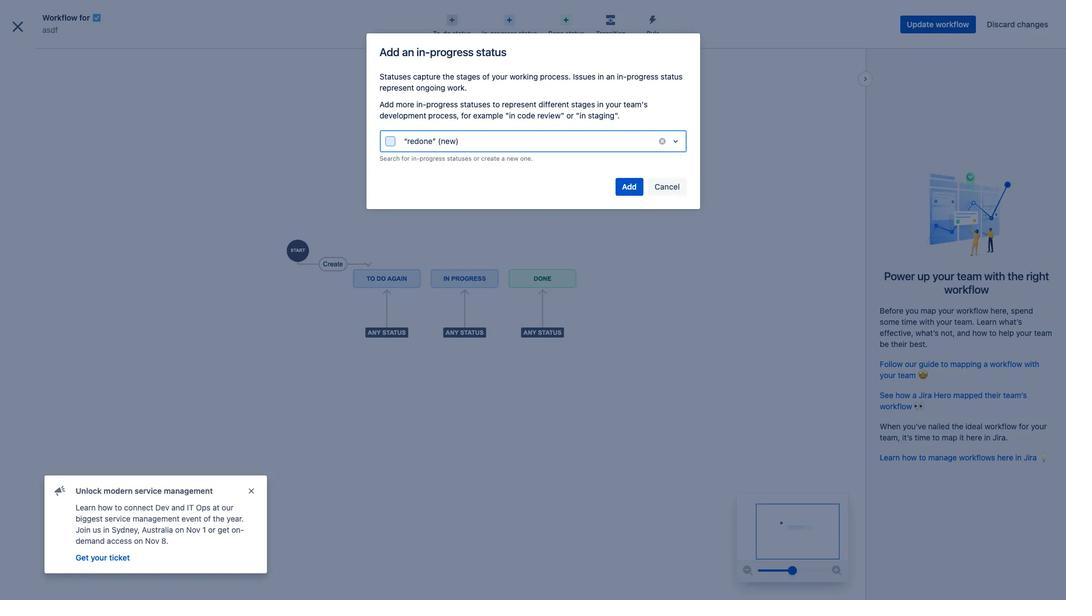 Task type: describe. For each thing, give the bounding box(es) containing it.
transition button
[[590, 11, 632, 38]]

team inside the before you map your workflow here, spend some time with your team. learn what's effective, what's not, and how to help your team be their best.
[[1035, 328, 1053, 338]]

create
[[482, 155, 500, 162]]

how inside the before you map your workflow here, spend some time with your team. learn what's effective, what's not, and how to help your team be their best.
[[973, 328, 988, 338]]

1 vertical spatial or
[[474, 155, 480, 162]]

our inside follow our guide to mapping a workflow with your team
[[906, 359, 917, 369]]

help
[[999, 328, 1015, 338]]

8.
[[161, 536, 168, 546]]

workflow inside when you've nailed the ideal workflow for your team, it's time to map it here in jira.
[[985, 422, 1018, 431]]

in-progress status
[[482, 29, 538, 37]]

unlock
[[76, 486, 102, 496]]

search
[[380, 155, 400, 162]]

how for learn how to manage workflows here in jira 💡
[[903, 453, 918, 462]]

be
[[881, 339, 890, 349]]

jira inside "see how a jira hero mapped their team's workflow"
[[919, 391, 933, 400]]

👀
[[915, 402, 925, 411]]

learn inside the before you map your workflow here, spend some time with your team. learn what's effective, what's not, and how to help your team be their best.
[[977, 317, 998, 327]]

guide
[[920, 359, 940, 369]]

workflow
[[42, 13, 77, 22]]

in inside add more in-progress statuses to represent different stages in your team's development process, for example "in code review" or "in staging".
[[598, 100, 604, 109]]

discard changes
[[988, 19, 1049, 29]]

your inside follow our guide to mapping a workflow with your team
[[881, 371, 896, 380]]

get your ticket
[[76, 553, 130, 563]]

update workflow button
[[901, 16, 977, 33]]

stages inside add more in-progress statuses to represent different stages in your team's development process, for example "in code review" or "in staging".
[[572, 100, 596, 109]]

the inside power up your team with the right workflow
[[1008, 270, 1024, 283]]

how for learn how to connect dev and it ops at our biggest service management event of the year. join us in sydney, australia on nov 1 or get on- demand access on nov 8.
[[98, 503, 113, 513]]

a inside follow our guide to mapping a workflow with your team
[[984, 359, 989, 369]]

your inside add more in-progress statuses to represent different stages in your team's development process, for example "in code review" or "in staging".
[[606, 100, 622, 109]]

right
[[1027, 270, 1050, 283]]

2 "in from the left
[[576, 111, 586, 120]]

project
[[98, 561, 120, 569]]

transition
[[596, 29, 626, 37]]

when you've nailed the ideal workflow for your team, it's time to map it here in jira.
[[881, 422, 1048, 442]]

biggest
[[76, 514, 103, 524]]

team.
[[955, 317, 975, 327]]

mapping
[[951, 359, 982, 369]]

on-
[[232, 525, 244, 535]]

in inside when you've nailed the ideal workflow for your team, it's time to map it here in jira.
[[985, 433, 991, 442]]

up
[[918, 270, 931, 283]]

workflow inside "see how a jira hero mapped their team's workflow"
[[881, 402, 913, 411]]

in- for add an in-progress status
[[417, 46, 430, 58]]

in left 💡
[[1016, 453, 1022, 462]]

development
[[380, 111, 427, 120]]

to left manage
[[920, 453, 927, 462]]

connect
[[124, 503, 153, 513]]

or inside add more in-progress statuses to represent different stages in your team's development process, for example "in code review" or "in staging".
[[567, 111, 574, 120]]

Search field
[[855, 6, 967, 24]]

the inside when you've nailed the ideal workflow for your team, it's time to map it here in jira.
[[952, 422, 964, 431]]

of inside learn how to connect dev and it ops at our biggest service management event of the year. join us in sydney, australia on nov 1 or get on- demand access on nov 8.
[[204, 514, 211, 524]]

statuses capture the stages of your working process. issues in an in-progress status represent ongoing work.
[[380, 72, 683, 92]]

1 vertical spatial what's
[[916, 328, 939, 338]]

event
[[182, 514, 202, 524]]

manage
[[929, 453, 958, 462]]

some
[[881, 317, 900, 327]]

1 vertical spatial here
[[998, 453, 1014, 462]]

their inside the before you map your workflow here, spend some time with your team. learn what's effective, what's not, and how to help your team be their best.
[[892, 339, 908, 349]]

get
[[218, 525, 230, 535]]

team inside follow our guide to mapping a workflow with your team
[[898, 371, 916, 380]]

new
[[507, 155, 519, 162]]

in-
[[482, 29, 491, 37]]

discard
[[988, 19, 1016, 29]]

1 horizontal spatial jira
[[1025, 453, 1038, 462]]

issues
[[573, 72, 596, 81]]

"redone" (new)
[[404, 136, 459, 146]]

update workflow
[[907, 19, 970, 29]]

(new)
[[438, 136, 459, 146]]

and inside the before you map your workflow here, spend some time with your team. learn what's effective, what's not, and how to help your team be their best.
[[958, 328, 971, 338]]

asdf link
[[42, 23, 58, 37]]

statuses
[[380, 72, 411, 81]]

in inside statuses capture the stages of your working process. issues in an in-progress status represent ongoing work.
[[598, 72, 604, 81]]

management inside learn how to connect dev and it ops at our biggest service management event of the year. join us in sydney, australia on nov 1 or get on- demand access on nov 8.
[[133, 514, 180, 524]]

0 vertical spatial on
[[175, 525, 184, 535]]

in- inside statuses capture the stages of your working process. issues in an in-progress status represent ongoing work.
[[617, 72, 627, 81]]

with inside follow our guide to mapping a workflow with your team
[[1025, 359, 1040, 369]]

stages inside statuses capture the stages of your working process. issues in an in-progress status represent ongoing work.
[[457, 72, 481, 81]]

primary element
[[7, 0, 855, 31]]

your inside button
[[91, 553, 107, 563]]

dev
[[155, 503, 169, 513]]

add more in-progress statuses to represent different stages in your team's development process, for example "in code review" or "in staging".
[[380, 100, 648, 120]]

follow
[[881, 359, 903, 369]]

add for add more in-progress statuses to represent different stages in your team's development process, for example "in code review" or "in staging".
[[380, 100, 394, 109]]

with inside the before you map your workflow here, spend some time with your team. learn what's effective, what's not, and how to help your team be their best.
[[920, 317, 935, 327]]

open image
[[669, 135, 683, 148]]

progress inside statuses capture the stages of your working process. issues in an in-progress status represent ongoing work.
[[627, 72, 659, 81]]

ops
[[196, 503, 211, 513]]

managed
[[67, 561, 96, 569]]

see how a jira hero mapped their team's workflow
[[881, 391, 1028, 411]]

mapped
[[954, 391, 983, 400]]

discard changes button
[[981, 16, 1056, 33]]

ideal
[[966, 422, 983, 431]]

to inside the before you map your workflow here, spend some time with your team. learn what's effective, what's not, and how to help your team be their best.
[[990, 328, 997, 338]]

in right you're at the left bottom of the page
[[35, 561, 41, 569]]

team,
[[881, 433, 901, 442]]

to-do status
[[433, 29, 471, 37]]

more for learn
[[68, 576, 85, 584]]

sydney,
[[112, 525, 140, 535]]

in-progress status button
[[477, 11, 543, 38]]

it
[[960, 433, 965, 442]]

1 vertical spatial on
[[134, 536, 143, 546]]

statuses for or
[[447, 155, 472, 162]]

asdf inside power up your team with the right workflow dialog
[[42, 25, 58, 35]]

0 vertical spatial management
[[164, 486, 213, 496]]

process,
[[429, 111, 459, 120]]

progress for search for in-progress statuses or create a new one.
[[420, 155, 446, 162]]

it's
[[903, 433, 913, 442]]

add an in-progress status
[[380, 46, 507, 58]]

here inside when you've nailed the ideal workflow for your team, it's time to map it here in jira.
[[967, 433, 983, 442]]

team-
[[48, 561, 67, 569]]

0 vertical spatial an
[[402, 46, 414, 58]]

it
[[187, 503, 194, 513]]

workflow inside follow our guide to mapping a workflow with your team
[[991, 359, 1023, 369]]

team's
[[624, 100, 648, 109]]

not,
[[942, 328, 956, 338]]

status inside popup button
[[519, 29, 538, 37]]

to inside follow our guide to mapping a workflow with your team
[[942, 359, 949, 369]]

0 horizontal spatial nov
[[145, 536, 159, 546]]

represent inside add more in-progress statuses to represent different stages in your team's development process, for example "in code review" or "in staging".
[[502, 100, 537, 109]]

ticket
[[109, 553, 130, 563]]

before you map your workflow here, spend some time with your team. learn what's effective, what's not, and how to help your team be their best.
[[881, 306, 1053, 349]]

0 vertical spatial what's
[[1000, 317, 1023, 327]]

zoom in image
[[831, 564, 844, 578]]

team inside power up your team with the right workflow
[[958, 270, 983, 283]]

different
[[539, 100, 569, 109]]

you're in a team-managed project
[[13, 561, 120, 569]]

how for see how a jira hero mapped their team's workflow
[[896, 391, 911, 400]]

rule
[[647, 29, 660, 37]]

best.
[[910, 339, 928, 349]]

add inside button
[[623, 182, 637, 191]]

status down in-
[[476, 46, 507, 58]]



Task type: locate. For each thing, give the bounding box(es) containing it.
learn up 'biggest'
[[76, 503, 96, 513]]

in right us
[[103, 525, 110, 535]]

you
[[906, 306, 919, 315]]

0 horizontal spatial our
[[222, 503, 234, 513]]

banner
[[0, 0, 1067, 31]]

0 vertical spatial time
[[902, 317, 918, 327]]

do
[[443, 29, 451, 37]]

our right the at
[[222, 503, 234, 513]]

1 vertical spatial stages
[[572, 100, 596, 109]]

1 vertical spatial time
[[915, 433, 931, 442]]

team's
[[1004, 391, 1028, 400]]

0 horizontal spatial map
[[921, 306, 937, 315]]

workflow inside power up your team with the right workflow
[[945, 283, 990, 296]]

more up development
[[396, 100, 415, 109]]

how right see
[[896, 391, 911, 400]]

0 vertical spatial their
[[892, 339, 908, 349]]

0 horizontal spatial with
[[920, 317, 935, 327]]

add up statuses
[[380, 46, 400, 58]]

1 horizontal spatial here
[[998, 453, 1014, 462]]

an up statuses
[[402, 46, 414, 58]]

2 horizontal spatial with
[[1025, 359, 1040, 369]]

1 vertical spatial our
[[222, 503, 234, 513]]

progress inside add more in-progress statuses to represent different stages in your team's development process, for example "in code review" or "in staging".
[[427, 100, 458, 109]]

what's up help
[[1000, 317, 1023, 327]]

spend
[[1012, 306, 1034, 315]]

1 horizontal spatial nov
[[186, 525, 201, 535]]

learn for learn how to manage workflows here in jira 💡
[[881, 453, 901, 462]]

for right workflow
[[79, 13, 90, 22]]

"in
[[506, 111, 516, 120], [576, 111, 586, 120]]

at
[[213, 503, 220, 513]]

get your ticket button
[[75, 552, 131, 565]]

management up australia
[[133, 514, 180, 524]]

learn inside button
[[49, 576, 67, 584]]

1 horizontal spatial with
[[985, 270, 1006, 283]]

in up staging".
[[598, 100, 604, 109]]

in inside learn how to connect dev and it ops at our biggest service management event of the year. join us in sydney, australia on nov 1 or get on- demand access on nov 8.
[[103, 525, 110, 535]]

0 vertical spatial and
[[958, 328, 971, 338]]

cancel
[[655, 182, 680, 191]]

stages up staging".
[[572, 100, 596, 109]]

map left "it"
[[942, 433, 958, 442]]

nov
[[186, 525, 201, 535], [145, 536, 159, 546]]

0 horizontal spatial team
[[898, 371, 916, 380]]

to inside add more in-progress statuses to represent different stages in your team's development process, for example "in code review" or "in staging".
[[493, 100, 500, 109]]

1 horizontal spatial or
[[474, 155, 480, 162]]

0 horizontal spatial jira
[[919, 391, 933, 400]]

rule button
[[632, 11, 675, 38]]

1 horizontal spatial service
[[135, 486, 162, 496]]

when
[[881, 422, 901, 431]]

in- up capture
[[417, 46, 430, 58]]

1 vertical spatial nov
[[145, 536, 159, 546]]

nailed
[[929, 422, 950, 431]]

time down you've
[[915, 433, 931, 442]]

0 horizontal spatial on
[[134, 536, 143, 546]]

or right 1
[[208, 525, 216, 535]]

0 horizontal spatial more
[[68, 576, 85, 584]]

the up "it"
[[952, 422, 964, 431]]

see
[[881, 391, 894, 400]]

0 horizontal spatial of
[[204, 514, 211, 524]]

working
[[510, 72, 538, 81]]

jira software image
[[29, 9, 104, 22], [29, 9, 104, 22]]

add left cancel
[[623, 182, 637, 191]]

their left team's
[[986, 391, 1002, 400]]

add
[[380, 46, 400, 58], [380, 100, 394, 109], [623, 182, 637, 191]]

service inside learn how to connect dev and it ops at our biggest service management event of the year. join us in sydney, australia on nov 1 or get on- demand access on nov 8.
[[105, 514, 131, 524]]

to-do status button
[[428, 11, 477, 38]]

1 vertical spatial add
[[380, 100, 394, 109]]

0 vertical spatial stages
[[457, 72, 481, 81]]

represent up the "code"
[[502, 100, 537, 109]]

staging".
[[588, 111, 620, 120]]

ongoing
[[416, 83, 446, 92]]

1 horizontal spatial represent
[[502, 100, 537, 109]]

here
[[967, 433, 983, 442], [998, 453, 1014, 462]]

1 vertical spatial an
[[607, 72, 615, 81]]

1 vertical spatial jira
[[1025, 453, 1038, 462]]

and left "it"
[[172, 503, 185, 513]]

done
[[549, 29, 564, 37]]

comment image
[[53, 485, 67, 498]]

in
[[598, 72, 604, 81], [598, 100, 604, 109], [985, 433, 991, 442], [1016, 453, 1022, 462], [103, 525, 110, 535], [35, 561, 41, 569]]

how down it's
[[903, 453, 918, 462]]

1 vertical spatial map
[[942, 433, 958, 442]]

power up your team with the right workflow dialog
[[0, 0, 1067, 600]]

0 vertical spatial or
[[567, 111, 574, 120]]

0 horizontal spatial what's
[[916, 328, 939, 338]]

with up best.
[[920, 317, 935, 327]]

your inside statuses capture the stages of your working process. issues in an in-progress status represent ongoing work.
[[492, 72, 508, 81]]

jira left 💡
[[1025, 453, 1038, 462]]

power up your team with the right workflow
[[885, 270, 1050, 296]]

jira
[[919, 391, 933, 400], [1025, 453, 1038, 462]]

your inside power up your team with the right workflow
[[933, 270, 955, 283]]

here down ideal
[[967, 433, 983, 442]]

progress for add more in-progress statuses to represent different stages in your team's development process, for example "in code review" or "in staging".
[[427, 100, 458, 109]]

0 vertical spatial represent
[[380, 83, 414, 92]]

"redone"
[[404, 136, 436, 146]]

stages
[[457, 72, 481, 81], [572, 100, 596, 109]]

0 vertical spatial map
[[921, 306, 937, 315]]

1 horizontal spatial our
[[906, 359, 917, 369]]

group
[[4, 205, 129, 266], [4, 205, 129, 236], [4, 236, 129, 266]]

service up connect at the left
[[135, 486, 162, 496]]

more inside button
[[68, 576, 85, 584]]

1 horizontal spatial on
[[175, 525, 184, 535]]

the
[[443, 72, 455, 81], [1008, 270, 1024, 283], [952, 422, 964, 431], [213, 514, 225, 524]]

effective,
[[881, 328, 914, 338]]

a left new
[[502, 155, 505, 162]]

to down nailed
[[933, 433, 940, 442]]

asdf down asdf link
[[33, 48, 50, 58]]

progress inside in-progress status popup button
[[491, 29, 517, 37]]

of inside statuses capture the stages of your working process. issues in an in-progress status represent ongoing work.
[[483, 72, 490, 81]]

before
[[881, 306, 904, 315]]

1 vertical spatial with
[[920, 317, 935, 327]]

1 horizontal spatial an
[[607, 72, 615, 81]]

0 vertical spatial jira
[[919, 391, 933, 400]]

time down you
[[902, 317, 918, 327]]

1 horizontal spatial map
[[942, 433, 958, 442]]

0 horizontal spatial or
[[208, 525, 216, 535]]

to left help
[[990, 328, 997, 338]]

2 vertical spatial or
[[208, 525, 216, 535]]

1 "in from the left
[[506, 111, 516, 120]]

done status
[[549, 29, 585, 37]]

a left the team-
[[43, 561, 46, 569]]

access
[[107, 536, 132, 546]]

the left the right
[[1008, 270, 1024, 283]]

stages up work.
[[457, 72, 481, 81]]

changes
[[1018, 19, 1049, 29]]

for left example
[[461, 111, 471, 120]]

here down 'jira.'
[[998, 453, 1014, 462]]

how inside learn how to connect dev and it ops at our biggest service management event of the year. join us in sydney, australia on nov 1 or get on- demand access on nov 8.
[[98, 503, 113, 513]]

australia
[[142, 525, 173, 535]]

you're
[[13, 561, 33, 569]]

learn down the team-
[[49, 576, 67, 584]]

in- inside add more in-progress statuses to represent different stages in your team's development process, for example "in code review" or "in staging".
[[417, 100, 427, 109]]

how inside "see how a jira hero mapped their team's workflow"
[[896, 391, 911, 400]]

time inside the before you map your workflow here, spend some time with your team. learn what's effective, what's not, and how to help your team be their best.
[[902, 317, 918, 327]]

1 vertical spatial team
[[1035, 328, 1053, 338]]

close workflow editor image
[[9, 18, 27, 36]]

status right done
[[566, 29, 585, 37]]

1 vertical spatial represent
[[502, 100, 537, 109]]

the inside learn how to connect dev and it ops at our biggest service management event of the year. join us in sydney, australia on nov 1 or get on- demand access on nov 8.
[[213, 514, 225, 524]]

status inside statuses capture the stages of your working process. issues in an in-progress status represent ongoing work.
[[661, 72, 683, 81]]

1 horizontal spatial what's
[[1000, 317, 1023, 327]]

here,
[[991, 306, 1010, 315]]

jira up 👀
[[919, 391, 933, 400]]

in- for search for in-progress statuses or create a new one.
[[412, 155, 420, 162]]

1 horizontal spatial their
[[986, 391, 1002, 400]]

"in left the "code"
[[506, 111, 516, 120]]

to inside when you've nailed the ideal workflow for your team, it's time to map it here in jira.
[[933, 433, 940, 442]]

unlock modern service management
[[76, 486, 213, 496]]

progress down to-do status
[[430, 46, 474, 58]]

their down effective,
[[892, 339, 908, 349]]

2 horizontal spatial team
[[1035, 328, 1053, 338]]

1 horizontal spatial stages
[[572, 100, 596, 109]]

and
[[958, 328, 971, 338], [172, 503, 185, 513]]

dismiss image
[[247, 487, 256, 496]]

0 vertical spatial add
[[380, 46, 400, 58]]

status
[[453, 29, 471, 37], [519, 29, 538, 37], [566, 29, 585, 37], [476, 46, 507, 58], [661, 72, 683, 81]]

how up 'biggest'
[[98, 503, 113, 513]]

progress for add an in-progress status
[[430, 46, 474, 58]]

year.
[[227, 514, 244, 524]]

1 horizontal spatial and
[[958, 328, 971, 338]]

2 horizontal spatial or
[[567, 111, 574, 120]]

more down the managed
[[68, 576, 85, 584]]

or right review"
[[567, 111, 574, 120]]

hero
[[935, 391, 952, 400]]

add up development
[[380, 100, 394, 109]]

team left 🤩
[[898, 371, 916, 380]]

you've
[[903, 422, 927, 431]]

for inside add more in-progress statuses to represent different stages in your team's development process, for example "in code review" or "in staging".
[[461, 111, 471, 120]]

workflow inside the before you map your workflow here, spend some time with your team. learn what's effective, what's not, and how to help your team be their best.
[[957, 306, 989, 315]]

or inside learn how to connect dev and it ops at our biggest service management event of the year. join us in sydney, australia on nov 1 or get on- demand access on nov 8.
[[208, 525, 216, 535]]

update
[[907, 19, 934, 29]]

statuses inside add more in-progress statuses to represent different stages in your team's development process, for example "in code review" or "in staging".
[[460, 100, 491, 109]]

jira.
[[993, 433, 1009, 442]]

more inside add more in-progress statuses to represent different stages in your team's development process, for example "in code review" or "in staging".
[[396, 100, 415, 109]]

and inside learn how to connect dev and it ops at our biggest service management event of the year. join us in sydney, australia on nov 1 or get on- demand access on nov 8.
[[172, 503, 185, 513]]

clear image
[[658, 137, 667, 146]]

learn
[[977, 317, 998, 327], [881, 453, 901, 462], [76, 503, 96, 513], [49, 576, 67, 584]]

the inside statuses capture the stages of your working process. issues in an in-progress status represent ongoing work.
[[443, 72, 455, 81]]

code
[[518, 111, 536, 120]]

0 vertical spatial team
[[958, 270, 983, 283]]

1 vertical spatial and
[[172, 503, 185, 513]]

status down rule 'popup button'
[[661, 72, 683, 81]]

statuses up example
[[460, 100, 491, 109]]

1
[[203, 525, 206, 535]]

to up example
[[493, 100, 500, 109]]

2 vertical spatial team
[[898, 371, 916, 380]]

your
[[492, 72, 508, 81], [606, 100, 622, 109], [933, 270, 955, 283], [939, 306, 955, 315], [937, 317, 953, 327], [1017, 328, 1033, 338], [881, 371, 896, 380], [1032, 422, 1048, 431], [91, 553, 107, 563]]

of left working
[[483, 72, 490, 81]]

get
[[76, 553, 89, 563]]

1 vertical spatial their
[[986, 391, 1002, 400]]

to-
[[433, 29, 443, 37]]

0 vertical spatial with
[[985, 270, 1006, 283]]

1 vertical spatial more
[[68, 576, 85, 584]]

statuses
[[460, 100, 491, 109], [447, 155, 472, 162]]

for inside when you've nailed the ideal workflow for your team, it's time to map it here in jira.
[[1020, 422, 1030, 431]]

0 vertical spatial asdf
[[42, 25, 58, 35]]

an inside statuses capture the stages of your working process. issues in an in-progress status represent ongoing work.
[[607, 72, 615, 81]]

map inside when you've nailed the ideal workflow for your team, it's time to map it here in jira.
[[942, 433, 958, 442]]

their inside "see how a jira hero mapped their team's workflow"
[[986, 391, 1002, 400]]

1 vertical spatial of
[[204, 514, 211, 524]]

1 vertical spatial asdf
[[33, 48, 50, 58]]

add an in-progress status dialog
[[366, 33, 700, 209]]

0 vertical spatial our
[[906, 359, 917, 369]]

in left 'jira.'
[[985, 433, 991, 442]]

our left the guide
[[906, 359, 917, 369]]

for down team's
[[1020, 422, 1030, 431]]

in- for add more in-progress statuses to represent different stages in your team's development process, for example "in code review" or "in staging".
[[417, 100, 427, 109]]

in- up team's
[[617, 72, 627, 81]]

process.
[[540, 72, 571, 81]]

add inside add more in-progress statuses to represent different stages in your team's development process, for example "in code review" or "in staging".
[[380, 100, 394, 109]]

1 vertical spatial service
[[105, 514, 131, 524]]

represent down statuses
[[380, 83, 414, 92]]

time inside when you've nailed the ideal workflow for your team, it's time to map it here in jira.
[[915, 433, 931, 442]]

time
[[902, 317, 918, 327], [915, 433, 931, 442]]

in- down "redone"
[[412, 155, 420, 162]]

team
[[958, 270, 983, 283], [1035, 328, 1053, 338], [898, 371, 916, 380]]

one.
[[521, 155, 533, 162]]

0 horizontal spatial and
[[172, 503, 185, 513]]

map right you
[[921, 306, 937, 315]]

for right search
[[402, 155, 410, 162]]

or left create
[[474, 155, 480, 162]]

what's up best.
[[916, 328, 939, 338]]

of up 1
[[204, 514, 211, 524]]

learn inside learn how to connect dev and it ops at our biggest service management event of the year. join us in sydney, australia on nov 1 or get on- demand access on nov 8.
[[76, 503, 96, 513]]

nov left 1
[[186, 525, 201, 535]]

how down team.
[[973, 328, 988, 338]]

with up team's
[[1025, 359, 1040, 369]]

workflow inside button
[[936, 19, 970, 29]]

learn for learn more
[[49, 576, 67, 584]]

1 horizontal spatial "in
[[576, 111, 586, 120]]

learn down team,
[[881, 453, 901, 462]]

1 vertical spatial statuses
[[447, 155, 472, 162]]

us
[[93, 525, 101, 535]]

your inside when you've nailed the ideal workflow for your team, it's time to map it here in jira.
[[1032, 422, 1048, 431]]

an
[[402, 46, 414, 58], [607, 72, 615, 81]]

the up work.
[[443, 72, 455, 81]]

💡
[[1040, 453, 1050, 462]]

a inside "see how a jira hero mapped their team's workflow"
[[913, 391, 917, 400]]

with up here,
[[985, 270, 1006, 283]]

"in left staging".
[[576, 111, 586, 120]]

example
[[474, 111, 504, 120]]

2 vertical spatial add
[[623, 182, 637, 191]]

0 horizontal spatial their
[[892, 339, 908, 349]]

and down team.
[[958, 328, 971, 338]]

on down event
[[175, 525, 184, 535]]

zoom out image
[[742, 564, 755, 578]]

0 vertical spatial more
[[396, 100, 415, 109]]

work.
[[448, 83, 467, 92]]

1 horizontal spatial of
[[483, 72, 490, 81]]

learn for learn how to connect dev and it ops at our biggest service management event of the year. join us in sydney, australia on nov 1 or get on- demand access on nov 8.
[[76, 503, 96, 513]]

map
[[921, 306, 937, 315], [942, 433, 958, 442]]

our inside learn how to connect dev and it ops at our biggest service management event of the year. join us in sydney, australia on nov 1 or get on- demand access on nov 8.
[[222, 503, 234, 513]]

progress up working
[[491, 29, 517, 37]]

to inside learn how to connect dev and it ops at our biggest service management event of the year. join us in sydney, australia on nov 1 or get on- demand access on nov 8.
[[115, 503, 122, 513]]

statuses down (new)
[[447, 155, 472, 162]]

1 horizontal spatial team
[[958, 270, 983, 283]]

statuses for to
[[460, 100, 491, 109]]

you're in the workflow viewfinder, use the arrow keys to move it element
[[737, 493, 849, 560]]

team right up
[[958, 270, 983, 283]]

add button
[[616, 178, 644, 196]]

an right issues
[[607, 72, 615, 81]]

management
[[164, 486, 213, 496], [133, 514, 180, 524]]

0 vertical spatial service
[[135, 486, 162, 496]]

in right issues
[[598, 72, 604, 81]]

management up "it"
[[164, 486, 213, 496]]

progress up process,
[[427, 100, 458, 109]]

the down the at
[[213, 514, 225, 524]]

0 horizontal spatial "in
[[506, 111, 516, 120]]

on down sydney,
[[134, 536, 143, 546]]

0 vertical spatial nov
[[186, 525, 201, 535]]

2 vertical spatial with
[[1025, 359, 1040, 369]]

learn more button
[[49, 576, 85, 585]]

represent inside statuses capture the stages of your working process. issues in an in-progress status represent ongoing work.
[[380, 83, 414, 92]]

0 horizontal spatial stages
[[457, 72, 481, 81]]

with inside power up your team with the right workflow
[[985, 270, 1006, 283]]

learn down here,
[[977, 317, 998, 327]]

more for add
[[396, 100, 415, 109]]

their
[[892, 339, 908, 349], [986, 391, 1002, 400]]

1 horizontal spatial more
[[396, 100, 415, 109]]

progress down the ""redone" (new)"
[[420, 155, 446, 162]]

workflows
[[960, 453, 996, 462]]

0 horizontal spatial here
[[967, 433, 983, 442]]

map inside the before you map your workflow here, spend some time with your team. learn what's effective, what's not, and how to help your team be their best.
[[921, 306, 937, 315]]

workflow
[[936, 19, 970, 29], [945, 283, 990, 296], [957, 306, 989, 315], [991, 359, 1023, 369], [881, 402, 913, 411], [985, 422, 1018, 431]]

a inside dialog
[[502, 155, 505, 162]]

a right mapping
[[984, 359, 989, 369]]

status left done
[[519, 29, 538, 37]]

asdf down workflow
[[42, 25, 58, 35]]

0 horizontal spatial an
[[402, 46, 414, 58]]

to right the guide
[[942, 359, 949, 369]]

add for add an in-progress status
[[380, 46, 400, 58]]

modern
[[104, 486, 133, 496]]

team right help
[[1035, 328, 1053, 338]]

1 vertical spatial management
[[133, 514, 180, 524]]

progress up team's
[[627, 72, 659, 81]]

0 vertical spatial statuses
[[460, 100, 491, 109]]

0 horizontal spatial represent
[[380, 83, 414, 92]]

0 vertical spatial of
[[483, 72, 490, 81]]

Zoom level range field
[[759, 560, 828, 582]]

0 vertical spatial here
[[967, 433, 983, 442]]

to down modern
[[115, 503, 122, 513]]

status right do
[[453, 29, 471, 37]]

0 horizontal spatial service
[[105, 514, 131, 524]]

in- down the 'ongoing'
[[417, 100, 427, 109]]

a up 👀
[[913, 391, 917, 400]]

service up sydney,
[[105, 514, 131, 524]]

nov down australia
[[145, 536, 159, 546]]



Task type: vqa. For each thing, say whether or not it's contained in the screenshot.
service
yes



